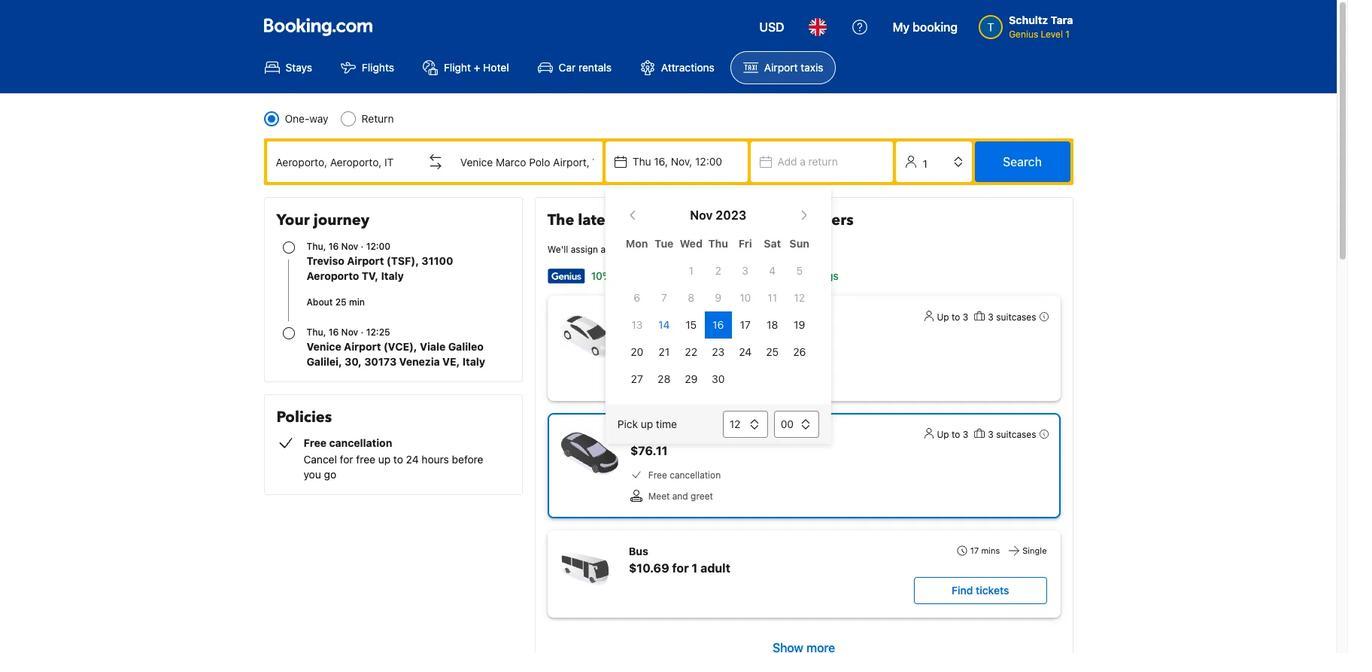 Task type: describe. For each thing, give the bounding box(es) containing it.
+
[[474, 61, 480, 74]]

1 vertical spatial journey
[[631, 244, 662, 255]]

(vce),
[[384, 340, 417, 353]]

hotel
[[483, 61, 509, 74]]

thu, 16 nov · 12:00 treviso airport (tsf), 31100 aeroporto tv, italy
[[307, 241, 453, 282]]

thu 16, nov, 12:00
[[633, 155, 722, 168]]

thu inside button
[[633, 155, 651, 168]]

11
[[768, 291, 777, 304]]

· for venice
[[361, 327, 364, 338]]

12:25 timer
[[366, 327, 390, 338]]

policies
[[277, 407, 332, 427]]

single
[[1023, 546, 1047, 555]]

about 25 min
[[307, 296, 365, 308]]

0 vertical spatial nov
[[690, 208, 713, 222]]

car
[[559, 61, 576, 74]]

the latest prices from our trusted partners
[[548, 210, 854, 230]]

go
[[324, 468, 336, 481]]

standard
[[630, 310, 678, 323]]

Drop-off location text field
[[451, 144, 602, 180]]

off
[[615, 269, 629, 282]]

bus
[[629, 545, 648, 558]]

cancellation for executive $76.11
[[670, 470, 721, 481]]

$76.11 for standard $76.11
[[630, 327, 668, 340]]

17 mins
[[970, 546, 1000, 555]]

ve,
[[443, 355, 460, 368]]

you
[[304, 468, 321, 481]]

9
[[715, 291, 722, 304]]

28
[[658, 372, 671, 385]]

bus $10.69 for 1 adult
[[629, 545, 731, 575]]

way
[[309, 112, 328, 125]]

0 vertical spatial 24
[[739, 345, 752, 358]]

30,
[[345, 355, 362, 368]]

find tickets link
[[914, 577, 1047, 604]]

greet for executive $76.11
[[691, 491, 713, 502]]

venice
[[307, 340, 341, 353]]

to inside free cancellation cancel for free up to 24 hours before you go
[[393, 453, 403, 466]]

17 for 17 mins
[[970, 546, 979, 555]]

nov 2023
[[690, 208, 747, 222]]

free inside free cancellation cancel for free up to 24 hours before you go
[[304, 436, 327, 449]]

0 horizontal spatial 25
[[335, 296, 347, 308]]

meet for standard $76.11
[[648, 373, 670, 384]]

search button
[[975, 141, 1070, 182]]

meet for executive $76.11
[[648, 491, 670, 502]]

31100
[[422, 254, 453, 267]]

thu 16, nov, 12:00 button
[[606, 141, 748, 182]]

tue
[[655, 237, 674, 250]]

viale
[[420, 340, 446, 353]]

attractions link
[[627, 51, 727, 84]]

your journey
[[277, 210, 370, 230]]

galileo
[[448, 340, 484, 353]]

12:00 timer
[[366, 241, 391, 252]]

circle empty image for venice airport (vce), viale galileo galilei, 30, 30173 venezia ve, italy
[[283, 327, 295, 339]]

10% off automatically applied to selected bookings
[[591, 269, 839, 282]]

20
[[631, 345, 644, 358]]

add a return
[[778, 155, 838, 168]]

17 for 17
[[740, 318, 751, 331]]

free for executive $76.11
[[648, 470, 667, 481]]

standard $76.11
[[630, 310, 678, 340]]

10
[[740, 291, 751, 304]]

suitcases for standard $76.11
[[996, 312, 1036, 323]]

· for treviso
[[361, 241, 364, 252]]

18
[[767, 318, 778, 331]]

mins
[[982, 546, 1000, 555]]

booking
[[913, 20, 958, 34]]

1 vertical spatial a
[[601, 244, 606, 255]]

usd
[[760, 20, 785, 34]]

30173
[[364, 355, 397, 368]]

16,
[[654, 155, 668, 168]]

italy inside thu, 16 nov · 12:00 treviso airport (tsf), 31100 aeroporto tv, italy
[[381, 269, 404, 282]]

nov for 31100
[[341, 241, 358, 252]]

automatically
[[631, 269, 696, 282]]

free cancellation for standard $76.11
[[648, 352, 721, 363]]

one-
[[285, 112, 310, 125]]

assign
[[571, 244, 598, 255]]

nov for viale
[[341, 327, 358, 338]]

0 vertical spatial journey
[[314, 210, 370, 230]]

hours
[[422, 453, 449, 466]]

meet and greet for standard $76.11
[[648, 373, 713, 384]]

find tickets
[[952, 584, 1009, 597]]

flight + hotel
[[444, 61, 509, 74]]

return
[[809, 155, 838, 168]]

free cancellation for executive $76.11
[[648, 470, 721, 481]]

next
[[729, 244, 747, 255]]

taxis
[[801, 61, 824, 74]]

Pick-up location text field
[[267, 144, 418, 180]]

mon tue wed thu
[[626, 237, 728, 250]]

(tsf),
[[387, 254, 419, 267]]

partners
[[793, 210, 854, 230]]

step
[[750, 244, 768, 255]]

mon
[[626, 237, 648, 250]]

stays
[[286, 61, 312, 74]]

nov,
[[671, 155, 692, 168]]

my booking
[[893, 20, 958, 34]]

find
[[952, 584, 973, 597]]

min
[[349, 296, 365, 308]]

$76.11 for executive $76.11
[[630, 444, 668, 457]]

italy inside thu, 16 nov · 12:25 venice airport (vce), viale galileo galilei, 30, 30173 venezia ve, italy
[[463, 355, 485, 368]]

1 horizontal spatial 25
[[766, 345, 779, 358]]

meet and greet for executive $76.11
[[648, 491, 713, 502]]

12
[[794, 291, 805, 304]]

the
[[548, 210, 574, 230]]

1 vertical spatial 1
[[689, 264, 694, 277]]

3 suitcases for standard $76.11
[[988, 312, 1036, 323]]

greet for standard $76.11
[[691, 373, 713, 384]]

and for executive $76.11
[[672, 491, 688, 502]]

thu, for treviso
[[307, 241, 326, 252]]

stays link
[[252, 51, 325, 84]]

in
[[703, 244, 710, 255]]

up to 3 for standard $76.11
[[937, 312, 969, 323]]

up inside free cancellation cancel for free up to 24 hours before you go
[[378, 453, 391, 466]]

your account menu schultz tara genius level 1 element
[[979, 7, 1079, 41]]

aeroporto
[[307, 269, 359, 282]]

our
[[708, 210, 733, 230]]

cancellation for standard $76.11
[[670, 352, 721, 363]]

venezia
[[399, 355, 440, 368]]

1 inside schultz tara genius level 1
[[1066, 29, 1070, 40]]

tv,
[[362, 269, 379, 282]]



Task type: locate. For each thing, give the bounding box(es) containing it.
0 vertical spatial up
[[641, 418, 653, 430]]

meet down the executive $76.11
[[648, 491, 670, 502]]

0 vertical spatial italy
[[381, 269, 404, 282]]

about
[[307, 296, 333, 308]]

16 for galileo
[[329, 327, 339, 338]]

12:00 up (tsf),
[[366, 241, 391, 252]]

30
[[712, 372, 725, 385]]

add
[[778, 155, 797, 168]]

and down the executive $76.11
[[672, 491, 688, 502]]

airport inside thu, 16 nov · 12:00 treviso airport (tsf), 31100 aeroporto tv, italy
[[347, 254, 384, 267]]

2 thu, from the top
[[307, 327, 326, 338]]

2 $76.11 from the top
[[630, 444, 668, 457]]

we'll
[[548, 244, 568, 255]]

16 up venice
[[329, 327, 339, 338]]

15
[[686, 318, 697, 331]]

cancellation
[[670, 352, 721, 363], [329, 436, 392, 449], [670, 470, 721, 481]]

·
[[361, 241, 364, 252], [361, 327, 364, 338]]

0 horizontal spatial 17
[[740, 318, 751, 331]]

free cancellation cancel for free up to 24 hours before you go
[[304, 436, 483, 481]]

executive
[[630, 427, 680, 440]]

· left 12:00 'timer'
[[361, 241, 364, 252]]

1 vertical spatial italy
[[463, 355, 485, 368]]

1 horizontal spatial a
[[800, 155, 806, 168]]

free cancellation up 29
[[648, 352, 721, 363]]

2 circle empty image from the top
[[283, 327, 295, 339]]

1 3 suitcases from the top
[[988, 312, 1036, 323]]

25
[[335, 296, 347, 308], [766, 345, 779, 358]]

0 vertical spatial a
[[800, 155, 806, 168]]

1 vertical spatial 24
[[406, 453, 419, 466]]

· inside thu, 16 nov · 12:25 venice airport (vce), viale galileo galilei, 30, 30173 venezia ve, italy
[[361, 327, 364, 338]]

free down the executive $76.11
[[648, 470, 667, 481]]

nov up treviso
[[341, 241, 358, 252]]

we'll assign a local journey provider in the next step
[[548, 244, 768, 255]]

13
[[631, 318, 643, 331]]

a right add
[[800, 155, 806, 168]]

1 vertical spatial meet
[[648, 491, 670, 502]]

0 horizontal spatial a
[[601, 244, 606, 255]]

thu left next
[[708, 237, 728, 250]]

airport
[[764, 61, 798, 74], [347, 254, 384, 267], [344, 340, 381, 353]]

0 horizontal spatial up
[[378, 453, 391, 466]]

1 vertical spatial free cancellation
[[648, 470, 721, 481]]

1 vertical spatial nov
[[341, 241, 358, 252]]

0 vertical spatial up to 3
[[937, 312, 969, 323]]

meet
[[648, 373, 670, 384], [648, 491, 670, 502]]

2 free cancellation from the top
[[648, 470, 721, 481]]

1 inside bus $10.69 for 1 adult
[[692, 561, 698, 575]]

up right free
[[378, 453, 391, 466]]

italy
[[381, 269, 404, 282], [463, 355, 485, 368]]

airport taxis link
[[730, 51, 836, 84]]

3 suitcases for executive $76.11
[[988, 429, 1036, 440]]

thu, 16 nov · 12:25 venice airport (vce), viale galileo galilei, 30, 30173 venezia ve, italy
[[307, 327, 485, 368]]

1 thu, from the top
[[307, 241, 326, 252]]

1 vertical spatial cancellation
[[329, 436, 392, 449]]

17
[[740, 318, 751, 331], [970, 546, 979, 555]]

8
[[688, 291, 695, 304]]

6
[[634, 291, 640, 304]]

thu, inside thu, 16 nov · 12:25 venice airport (vce), viale galileo galilei, 30, 30173 venezia ve, italy
[[307, 327, 326, 338]]

applied
[[699, 269, 735, 282]]

meet and greet
[[648, 373, 713, 384], [648, 491, 713, 502]]

1 $76.11 from the top
[[630, 327, 668, 340]]

the
[[713, 244, 726, 255]]

1 vertical spatial thu,
[[307, 327, 326, 338]]

1 down 'tara'
[[1066, 29, 1070, 40]]

2 meet from the top
[[648, 491, 670, 502]]

0 vertical spatial 25
[[335, 296, 347, 308]]

and for standard $76.11
[[672, 373, 688, 384]]

free up cancel
[[304, 436, 327, 449]]

galilei,
[[307, 355, 342, 368]]

0 vertical spatial up
[[937, 312, 949, 323]]

a
[[800, 155, 806, 168], [601, 244, 606, 255]]

latest
[[578, 210, 618, 230]]

suitcases for executive $76.11
[[996, 429, 1036, 440]]

1 vertical spatial 17
[[970, 546, 979, 555]]

free
[[648, 352, 667, 363], [304, 436, 327, 449], [648, 470, 667, 481]]

0 vertical spatial cancellation
[[670, 352, 721, 363]]

12:00 right the nov,
[[695, 155, 722, 168]]

up right pick
[[641, 418, 653, 430]]

pick
[[618, 418, 638, 430]]

greet up bus $10.69 for 1 adult
[[691, 491, 713, 502]]

0 vertical spatial 1
[[1066, 29, 1070, 40]]

· inside thu, 16 nov · 12:00 treviso airport (tsf), 31100 aeroporto tv, italy
[[361, 241, 364, 252]]

up for executive $76.11
[[937, 429, 949, 440]]

0 vertical spatial meet
[[648, 373, 670, 384]]

0 vertical spatial 12:00
[[695, 155, 722, 168]]

$76.11 down the standard
[[630, 327, 668, 340]]

airport left the taxis in the top right of the page
[[764, 61, 798, 74]]

0 horizontal spatial 24
[[406, 453, 419, 466]]

1 vertical spatial 3 suitcases
[[988, 429, 1036, 440]]

1 vertical spatial greet
[[691, 491, 713, 502]]

attractions
[[661, 61, 715, 74]]

1 up to 3 from the top
[[937, 312, 969, 323]]

genius
[[1009, 29, 1039, 40]]

25 left 26
[[766, 345, 779, 358]]

nov left 12:25 timer
[[341, 327, 358, 338]]

0 vertical spatial greet
[[691, 373, 713, 384]]

up
[[937, 312, 949, 323], [937, 429, 949, 440]]

0 vertical spatial thu,
[[307, 241, 326, 252]]

thu, inside thu, 16 nov · 12:00 treviso airport (tsf), 31100 aeroporto tv, italy
[[307, 241, 326, 252]]

2 vertical spatial free
[[648, 470, 667, 481]]

$76.11 inside the executive $76.11
[[630, 444, 668, 457]]

thu, up treviso
[[307, 241, 326, 252]]

1 vertical spatial $76.11
[[630, 444, 668, 457]]

level
[[1041, 29, 1063, 40]]

trusted
[[737, 210, 789, 230]]

greet down "22"
[[691, 373, 713, 384]]

2 up to 3 from the top
[[937, 429, 969, 440]]

1 vertical spatial thu
[[708, 237, 728, 250]]

for inside free cancellation cancel for free up to 24 hours before you go
[[340, 453, 353, 466]]

0 vertical spatial suitcases
[[996, 312, 1036, 323]]

1 vertical spatial free
[[304, 436, 327, 449]]

nov left 2023
[[690, 208, 713, 222]]

2 suitcases from the top
[[996, 429, 1036, 440]]

16 up treviso
[[329, 241, 339, 252]]

cancellation up free
[[329, 436, 392, 449]]

fri
[[739, 237, 752, 250]]

pick up time
[[618, 418, 677, 430]]

$76.11
[[630, 327, 668, 340], [630, 444, 668, 457]]

2 3 suitcases from the top
[[988, 429, 1036, 440]]

car rentals
[[559, 61, 612, 74]]

1 · from the top
[[361, 241, 364, 252]]

circle empty image for treviso airport (tsf), 31100 aeroporto tv, italy
[[283, 242, 295, 254]]

0 horizontal spatial 12:00
[[366, 241, 391, 252]]

up for standard $76.11
[[937, 312, 949, 323]]

2 up from the top
[[937, 429, 949, 440]]

airport for viale
[[344, 340, 381, 353]]

1 horizontal spatial for
[[672, 561, 689, 575]]

nov inside thu, 16 nov · 12:25 venice airport (vce), viale galileo galilei, 30, 30173 venezia ve, italy
[[341, 327, 358, 338]]

1 and from the top
[[672, 373, 688, 384]]

2
[[715, 264, 722, 277]]

Pick-up location field
[[267, 144, 418, 180]]

$76.11 down executive
[[630, 444, 668, 457]]

1 suitcases from the top
[[996, 312, 1036, 323]]

0 horizontal spatial journey
[[314, 210, 370, 230]]

search
[[1003, 155, 1042, 169]]

1 meet and greet from the top
[[648, 373, 713, 384]]

circle empty image
[[283, 242, 295, 254], [283, 327, 295, 339]]

1 vertical spatial 25
[[766, 345, 779, 358]]

1 vertical spatial meet and greet
[[648, 491, 713, 502]]

24 left hours
[[406, 453, 419, 466]]

1 vertical spatial up
[[378, 453, 391, 466]]

1 vertical spatial 12:00
[[366, 241, 391, 252]]

2 · from the top
[[361, 327, 364, 338]]

my booking link
[[884, 9, 967, 45]]

cancellation up 29
[[670, 352, 721, 363]]

cancellation down the executive $76.11
[[670, 470, 721, 481]]

meet and greet down the executive $76.11
[[648, 491, 713, 502]]

25 left "min" on the top left of page
[[335, 296, 347, 308]]

2 meet and greet from the top
[[648, 491, 713, 502]]

tickets
[[976, 584, 1009, 597]]

0 horizontal spatial italy
[[381, 269, 404, 282]]

12:00 inside button
[[695, 155, 722, 168]]

Drop-off location field
[[451, 144, 602, 180]]

airport inside thu, 16 nov · 12:25 venice airport (vce), viale galileo galilei, 30, 30173 venezia ve, italy
[[344, 340, 381, 353]]

from
[[670, 210, 704, 230]]

0 vertical spatial thu
[[633, 155, 651, 168]]

my
[[893, 20, 910, 34]]

wed
[[680, 237, 703, 250]]

and right 28
[[672, 373, 688, 384]]

23
[[712, 345, 725, 358]]

booking.com image
[[264, 18, 372, 36]]

2 and from the top
[[672, 491, 688, 502]]

local
[[608, 244, 628, 255]]

meet and greet down "22"
[[648, 373, 713, 384]]

0 vertical spatial ·
[[361, 241, 364, 252]]

bookings
[[794, 269, 839, 282]]

2 vertical spatial nov
[[341, 327, 358, 338]]

0 vertical spatial circle empty image
[[283, 242, 295, 254]]

airport taxis
[[764, 61, 824, 74]]

1 vertical spatial ·
[[361, 327, 364, 338]]

1 down provider in the top of the page
[[689, 264, 694, 277]]

1 vertical spatial circle empty image
[[283, 327, 295, 339]]

17 down 10 on the right
[[740, 318, 751, 331]]

24 right 23 on the right bottom of the page
[[739, 345, 752, 358]]

10%
[[591, 269, 612, 282]]

0 vertical spatial 3 suitcases
[[988, 312, 1036, 323]]

for inside bus $10.69 for 1 adult
[[672, 561, 689, 575]]

1 horizontal spatial 24
[[739, 345, 752, 358]]

rentals
[[579, 61, 612, 74]]

0 horizontal spatial for
[[340, 453, 353, 466]]

1 horizontal spatial 17
[[970, 546, 979, 555]]

1 free cancellation from the top
[[648, 352, 721, 363]]

1 meet from the top
[[648, 373, 670, 384]]

2 vertical spatial 1
[[692, 561, 698, 575]]

24
[[739, 345, 752, 358], [406, 453, 419, 466]]

0 vertical spatial meet and greet
[[648, 373, 713, 384]]

$10.69
[[629, 561, 669, 575]]

0 vertical spatial free
[[648, 352, 667, 363]]

free right 20
[[648, 352, 667, 363]]

airport up 30,
[[344, 340, 381, 353]]

1 greet from the top
[[691, 373, 713, 384]]

thu left 16,
[[633, 155, 651, 168]]

time
[[656, 418, 677, 430]]

1 vertical spatial up
[[937, 429, 949, 440]]

16 for aeroporto
[[329, 241, 339, 252]]

1 horizontal spatial up
[[641, 418, 653, 430]]

12:00 inside thu, 16 nov · 12:00 treviso airport (tsf), 31100 aeroporto tv, italy
[[366, 241, 391, 252]]

0 vertical spatial 17
[[740, 318, 751, 331]]

1 horizontal spatial 12:00
[[695, 155, 722, 168]]

1 vertical spatial and
[[672, 491, 688, 502]]

one-way
[[285, 112, 328, 125]]

for left free
[[340, 453, 353, 466]]

2 vertical spatial airport
[[344, 340, 381, 353]]

17 left mins
[[970, 546, 979, 555]]

sun
[[790, 237, 810, 250]]

16 down "9"
[[713, 318, 724, 331]]

1 vertical spatial up to 3
[[937, 429, 969, 440]]

free cancellation down the executive $76.11
[[648, 470, 721, 481]]

2 greet from the top
[[691, 491, 713, 502]]

0 horizontal spatial thu
[[633, 155, 651, 168]]

flights
[[362, 61, 394, 74]]

1 horizontal spatial thu
[[708, 237, 728, 250]]

airport for 31100
[[347, 254, 384, 267]]

24 inside free cancellation cancel for free up to 24 hours before you go
[[406, 453, 419, 466]]

1 horizontal spatial journey
[[631, 244, 662, 255]]

flight + hotel link
[[410, 51, 522, 84]]

0 vertical spatial airport
[[764, 61, 798, 74]]

journey up treviso
[[314, 210, 370, 230]]

treviso
[[307, 254, 344, 267]]

return
[[362, 112, 394, 125]]

italy down galileo
[[463, 355, 485, 368]]

a left local
[[601, 244, 606, 255]]

16 inside thu, 16 nov · 12:00 treviso airport (tsf), 31100 aeroporto tv, italy
[[329, 241, 339, 252]]

1 up from the top
[[937, 312, 949, 323]]

selected
[[750, 269, 792, 282]]

up to 3 for executive $76.11
[[937, 429, 969, 440]]

thu, up venice
[[307, 327, 326, 338]]

2 vertical spatial cancellation
[[670, 470, 721, 481]]

1 vertical spatial for
[[672, 561, 689, 575]]

16 inside thu, 16 nov · 12:25 venice airport (vce), viale galileo galilei, 30, 30173 venezia ve, italy
[[329, 327, 339, 338]]

1 left the adult
[[692, 561, 698, 575]]

21
[[659, 345, 670, 358]]

executive $76.11
[[630, 427, 680, 457]]

car rentals link
[[525, 51, 624, 84]]

a inside button
[[800, 155, 806, 168]]

suitcases
[[996, 312, 1036, 323], [996, 429, 1036, 440]]

0 vertical spatial for
[[340, 453, 353, 466]]

0 vertical spatial and
[[672, 373, 688, 384]]

for right $10.69
[[672, 561, 689, 575]]

thu, for venice
[[307, 327, 326, 338]]

1 vertical spatial airport
[[347, 254, 384, 267]]

1 horizontal spatial italy
[[463, 355, 485, 368]]

· left 12:25 timer
[[361, 327, 364, 338]]

0 vertical spatial $76.11
[[630, 327, 668, 340]]

italy down (tsf),
[[381, 269, 404, 282]]

journey right local
[[631, 244, 662, 255]]

free for standard $76.11
[[648, 352, 667, 363]]

your
[[277, 210, 310, 230]]

adult
[[701, 561, 731, 575]]

1 vertical spatial suitcases
[[996, 429, 1036, 440]]

1 circle empty image from the top
[[283, 242, 295, 254]]

usd button
[[751, 9, 794, 45]]

nov
[[690, 208, 713, 222], [341, 241, 358, 252], [341, 327, 358, 338]]

sat
[[764, 237, 781, 250]]

airport up the tv,
[[347, 254, 384, 267]]

greet
[[691, 373, 713, 384], [691, 491, 713, 502]]

cancellation inside free cancellation cancel for free up to 24 hours before you go
[[329, 436, 392, 449]]

$76.11 inside standard $76.11
[[630, 327, 668, 340]]

meet right 27
[[648, 373, 670, 384]]

0 vertical spatial free cancellation
[[648, 352, 721, 363]]

nov inside thu, 16 nov · 12:00 treviso airport (tsf), 31100 aeroporto tv, italy
[[341, 241, 358, 252]]

provider
[[665, 244, 700, 255]]



Task type: vqa. For each thing, say whether or not it's contained in the screenshot.


